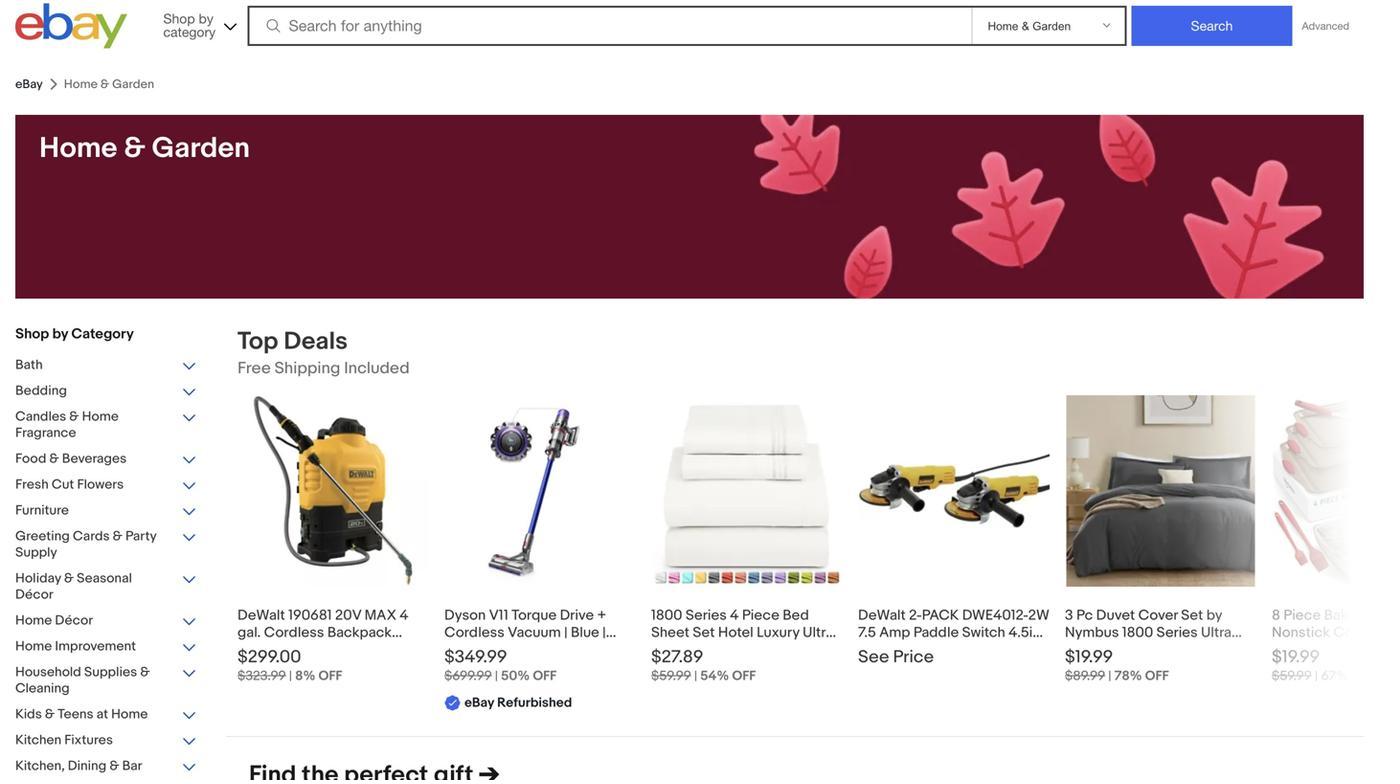 Task type: describe. For each thing, give the bounding box(es) containing it.
cards
[[73, 529, 110, 545]]

included
[[344, 359, 410, 379]]

$59.99 for $19.99
[[1272, 669, 1312, 685]]

see price link
[[859, 396, 1050, 717]]

$699.99 text field
[[445, 669, 492, 685]]

| left blue on the left
[[564, 625, 568, 642]]

1800 series 4 piece bed sheet set hotel luxury ultra soft deep pocket sheets set image
[[652, 396, 843, 587]]

50%
[[501, 669, 530, 685]]

20v
[[335, 607, 361, 625]]

kitchen fixtures button
[[15, 733, 197, 751]]

$59.99 for $27.89
[[652, 669, 692, 685]]

by for category
[[52, 326, 68, 343]]

vacuum
[[508, 625, 561, 642]]

piece inside 8 piece baking s
[[1284, 607, 1322, 625]]

piece inside 1800 series 4 piece bed sheet set hotel luxury ultra soft deep pocket sheets set
[[742, 607, 780, 625]]

ebay refurbished
[[465, 696, 572, 712]]

dyson
[[445, 607, 486, 625]]

series
[[686, 607, 727, 625]]

hotel
[[718, 625, 754, 642]]

bed
[[783, 607, 809, 625]]

home down bedding dropdown button
[[82, 409, 119, 425]]

garden
[[152, 131, 250, 166]]

home & garden main content
[[0, 69, 1380, 781]]

$19.99 for $19.99 $89.99 | 78% off
[[1065, 647, 1113, 668]]

ebay for ebay refurbished
[[465, 696, 494, 712]]

candles
[[15, 409, 66, 425]]

bedding button
[[15, 383, 197, 401]]

fresh
[[15, 477, 49, 493]]

household supplies & cleaning button
[[15, 665, 197, 699]]

sheet
[[652, 625, 690, 642]]

v11
[[489, 607, 509, 625]]

kids
[[15, 707, 42, 723]]

food
[[15, 451, 46, 468]]

$323.99 text field
[[238, 669, 286, 685]]

1 vertical spatial refurbished
[[497, 696, 572, 712]]

off for $19.99 $59.99 | 67% off
[[1352, 669, 1376, 685]]

& right the "food"
[[49, 451, 59, 468]]

home & garden
[[39, 131, 250, 166]]

$19.99 for $19.99 $59.99 | 67% off
[[1272, 647, 1320, 668]]

deep
[[682, 642, 718, 659]]

bar
[[122, 759, 142, 775]]

s
[[1372, 607, 1380, 625]]

| for $349.99 $699.99 | 50% off
[[495, 669, 498, 685]]

$19.99 $89.99 | 78% off
[[1065, 647, 1169, 685]]

party
[[125, 529, 156, 545]]

off for $349.99 $699.99 | 50% off
[[533, 669, 557, 685]]

top deals free shipping included
[[238, 327, 410, 379]]

$59.99 text field for $27.89
[[652, 669, 692, 685]]

see price
[[859, 647, 934, 668]]

cordless inside "dewalt 190681 20v max 4 gal. cordless backpack sprayer kit (2 ah) new"
[[264, 625, 324, 642]]

| for $19.99 $59.99 | 67% off
[[1315, 669, 1319, 685]]

food & beverages button
[[15, 451, 197, 469]]

greeting
[[15, 529, 70, 545]]

category
[[71, 326, 134, 343]]

supply
[[15, 545, 57, 561]]

4 inside "dewalt 190681 20v max 4 gal. cordless backpack sprayer kit (2 ah) new"
[[400, 607, 409, 625]]

Search for anything text field
[[250, 8, 968, 44]]

greeting cards & party supply button
[[15, 529, 197, 563]]

& right kids
[[45, 707, 55, 723]]

supplies
[[84, 665, 137, 681]]

furniture
[[15, 503, 69, 519]]

kitchen
[[15, 733, 61, 749]]

home right at
[[111, 707, 148, 723]]

& left party
[[113, 529, 123, 545]]

free
[[238, 359, 271, 379]]

baking
[[1325, 607, 1369, 625]]

$19.99 $59.99 | 67% off
[[1272, 647, 1376, 685]]

torque
[[512, 607, 557, 625]]

8 piece baking s
[[1272, 607, 1380, 659]]

refurbished inside the dyson v11 torque drive + cordless vacuum | blue | refurbished
[[445, 642, 525, 659]]

cordless inside the dyson v11 torque drive + cordless vacuum | blue | refurbished
[[445, 625, 505, 642]]

| for $27.89 $59.99 | 54% off
[[695, 669, 698, 685]]

& right supplies
[[140, 665, 150, 681]]

dewalt 190681 20v max 4 gal. cordless backpack sprayer kit (2 ah) new image
[[238, 396, 429, 587]]

see
[[859, 647, 890, 668]]

1 vertical spatial décor
[[55, 613, 93, 630]]

max
[[365, 607, 397, 625]]

dining
[[68, 759, 107, 775]]

deals
[[284, 327, 348, 357]]

flowers
[[77, 477, 124, 493]]

ultra
[[803, 625, 834, 642]]

ebay link
[[15, 77, 43, 92]]

kids & teens at home button
[[15, 707, 197, 725]]

$349.99 $699.99 | 50% off
[[445, 647, 557, 685]]

kit
[[290, 642, 308, 659]]

78%
[[1115, 669, 1143, 685]]

fixtures
[[64, 733, 113, 749]]

$27.89 $59.99 | 54% off
[[652, 647, 756, 685]]

$299.00 $323.99 | 8% off
[[238, 647, 342, 685]]

54%
[[701, 669, 729, 685]]

off for $299.00 $323.99 | 8% off
[[319, 669, 342, 685]]

shop by category
[[15, 326, 134, 343]]

& right 'candles'
[[69, 409, 79, 425]]

ah)
[[326, 642, 348, 659]]

8
[[1272, 607, 1281, 625]]

bath button
[[15, 357, 197, 376]]

$27.89
[[652, 647, 704, 668]]

| for $19.99 $89.99 | 78% off
[[1109, 669, 1112, 685]]

price
[[894, 647, 934, 668]]

shop by category
[[163, 11, 216, 40]]

bath bedding candles & home fragrance food & beverages fresh cut flowers furniture greeting cards & party supply holiday & seasonal décor home décor home improvement household supplies & cleaning kids & teens at home kitchen fixtures kitchen, dining & bar
[[15, 357, 156, 775]]



Task type: vqa. For each thing, say whether or not it's contained in the screenshot.
main content
no



Task type: locate. For each thing, give the bounding box(es) containing it.
1 horizontal spatial $19.99
[[1272, 647, 1320, 668]]

1 piece from the left
[[742, 607, 780, 625]]

1 $59.99 text field from the left
[[652, 669, 692, 685]]

$19.99 down the 8
[[1272, 647, 1320, 668]]

sheets
[[770, 642, 816, 659]]

cleaning
[[15, 681, 70, 698]]

shop for shop by category
[[15, 326, 49, 343]]

home
[[39, 131, 117, 166], [82, 409, 119, 425], [15, 613, 52, 630], [15, 639, 52, 655], [111, 707, 148, 723]]

fragrance
[[15, 425, 76, 442]]

set right sheets
[[819, 642, 841, 659]]

refurbished down the 50%
[[497, 696, 572, 712]]

1 horizontal spatial $59.99 text field
[[1272, 669, 1312, 685]]

pocket
[[721, 642, 767, 659]]

$59.99 text field
[[652, 669, 692, 685], [1272, 669, 1312, 685]]

at
[[97, 707, 108, 723]]

by for category
[[199, 11, 214, 26]]

$699.99
[[445, 669, 492, 685]]

1 horizontal spatial set
[[819, 642, 841, 659]]

0 horizontal spatial piece
[[742, 607, 780, 625]]

seasonal
[[77, 571, 132, 587]]

off inside $19.99 $89.99 | 78% off
[[1146, 669, 1169, 685]]

0 horizontal spatial $59.99 text field
[[652, 669, 692, 685]]

1 horizontal spatial ebay
[[465, 696, 494, 712]]

1 horizontal spatial shop
[[163, 11, 195, 26]]

top
[[238, 327, 278, 357]]

0 horizontal spatial ebay
[[15, 77, 43, 92]]

| inside $19.99 $89.99 | 78% off
[[1109, 669, 1112, 685]]

None submit
[[1132, 6, 1293, 46]]

2 off from the left
[[533, 669, 557, 685]]

0 horizontal spatial 4
[[400, 607, 409, 625]]

dyson v11 torque drive + cordless vacuum | blue | refurbished
[[445, 607, 607, 659]]

beverages
[[62, 451, 127, 468]]

0 vertical spatial refurbished
[[445, 642, 525, 659]]

cordless up $349.99 on the bottom
[[445, 625, 505, 642]]

off right the 50%
[[533, 669, 557, 685]]

piece left 'bed'
[[742, 607, 780, 625]]

off right 67%
[[1352, 669, 1376, 685]]

drive
[[560, 607, 594, 625]]

5 off from the left
[[1352, 669, 1376, 685]]

$89.99
[[1065, 669, 1106, 685]]

2 cordless from the left
[[445, 625, 505, 642]]

shipping
[[275, 359, 341, 379]]

$59.99 inside $27.89 $59.99 | 54% off
[[652, 669, 692, 685]]

4
[[400, 607, 409, 625], [730, 607, 739, 625]]

3 off from the left
[[732, 669, 756, 685]]

| for $299.00 $323.99 | 8% off
[[289, 669, 292, 685]]

$59.99 down the $27.89
[[652, 669, 692, 685]]

$59.99 left 67%
[[1272, 669, 1312, 685]]

new
[[351, 642, 380, 659]]

teens
[[58, 707, 94, 723]]

0 horizontal spatial by
[[52, 326, 68, 343]]

1 horizontal spatial 4
[[730, 607, 739, 625]]

off inside $299.00 $323.99 | 8% off
[[319, 669, 342, 685]]

refurbished up $699.99 text field
[[445, 642, 525, 659]]

décor down supply
[[15, 587, 53, 604]]

1 vertical spatial ebay
[[465, 696, 494, 712]]

holiday
[[15, 571, 61, 587]]

candles & home fragrance button
[[15, 409, 197, 444]]

| left the 50%
[[495, 669, 498, 685]]

8 piece baking sheet pan set nonstick cookie sheets spatula and silicon brushes image
[[1272, 396, 1380, 587]]

dewalt 190681 20v max 4 gal. cordless backpack sprayer kit (2 ah) new
[[238, 607, 409, 659]]

& left bar
[[110, 759, 119, 775]]

dewalt 2-pack dwe4012-2w 7.5 amp paddle switch 4.5in corded small angle grinders image
[[859, 396, 1050, 587]]

kitchen, dining & bar button
[[15, 759, 197, 777]]

cordless
[[264, 625, 324, 642], [445, 625, 505, 642]]

4 right max
[[400, 607, 409, 625]]

1 $59.99 from the left
[[652, 669, 692, 685]]

0 vertical spatial shop
[[163, 11, 195, 26]]

dewalt
[[238, 607, 285, 625]]

0 horizontal spatial $19.99
[[1065, 647, 1113, 668]]

0 horizontal spatial shop
[[15, 326, 49, 343]]

$59.99 text field for $19.99
[[1272, 669, 1312, 685]]

$59.99
[[652, 669, 692, 685], [1272, 669, 1312, 685]]

by inside home & garden main content
[[52, 326, 68, 343]]

$59.99 text field left 67%
[[1272, 669, 1312, 685]]

off for $27.89 $59.99 | 54% off
[[732, 669, 756, 685]]

2 $19.99 from the left
[[1272, 647, 1320, 668]]

sprayer
[[238, 642, 287, 659]]

$323.99
[[238, 669, 286, 685]]

& left garden
[[124, 131, 145, 166]]

home down holiday
[[15, 613, 52, 630]]

2 4 from the left
[[730, 607, 739, 625]]

1 horizontal spatial by
[[199, 11, 214, 26]]

home down ebay link
[[39, 131, 117, 166]]

4 off from the left
[[1146, 669, 1169, 685]]

1 4 from the left
[[400, 607, 409, 625]]

$59.99 text field down the $27.89
[[652, 669, 692, 685]]

| inside $27.89 $59.99 | 54% off
[[695, 669, 698, 685]]

cordless up $299.00 $323.99 | 8% off
[[264, 625, 324, 642]]

| left "78%"
[[1109, 669, 1112, 685]]

gal.
[[238, 625, 261, 642]]

190681
[[289, 607, 332, 625]]

set left hotel
[[693, 625, 715, 642]]

holiday & seasonal décor button
[[15, 571, 197, 606]]

luxury
[[757, 625, 800, 642]]

0 horizontal spatial set
[[693, 625, 715, 642]]

advanced link
[[1293, 7, 1360, 45]]

$59.99 inside $19.99 $59.99 | 67% off
[[1272, 669, 1312, 685]]

+
[[597, 607, 607, 625]]

improvement
[[55, 639, 136, 655]]

home up household on the left of page
[[15, 639, 52, 655]]

2 piece from the left
[[1284, 607, 1322, 625]]

| inside $299.00 $323.99 | 8% off
[[289, 669, 292, 685]]

off inside $27.89 $59.99 | 54% off
[[732, 669, 756, 685]]

shop inside home & garden main content
[[15, 326, 49, 343]]

advanced
[[1303, 20, 1350, 32]]

backpack
[[328, 625, 392, 642]]

off
[[319, 669, 342, 685], [533, 669, 557, 685], [732, 669, 756, 685], [1146, 669, 1169, 685], [1352, 669, 1376, 685]]

cut
[[52, 477, 74, 493]]

3 pc duvet cover set by nymbus 1800 series ultra soft luxurious comforter cover image
[[1067, 396, 1256, 587]]

& right holiday
[[64, 571, 74, 587]]

dyson v11 torque drive + cordless vacuum | blue | refurbished image
[[445, 396, 636, 587]]

décor up improvement
[[55, 613, 93, 630]]

| left 54%
[[695, 669, 698, 685]]

| left 67%
[[1315, 669, 1319, 685]]

category
[[163, 24, 216, 40]]

1 horizontal spatial décor
[[55, 613, 93, 630]]

shop inside shop by category
[[163, 11, 195, 26]]

1 horizontal spatial cordless
[[445, 625, 505, 642]]

(2
[[311, 642, 323, 659]]

bath
[[15, 357, 43, 374]]

off inside $19.99 $59.99 | 67% off
[[1352, 669, 1376, 685]]

off right 8%
[[319, 669, 342, 685]]

off right "78%"
[[1146, 669, 1169, 685]]

off inside $349.99 $699.99 | 50% off
[[533, 669, 557, 685]]

$349.99
[[445, 647, 507, 668]]

&
[[124, 131, 145, 166], [69, 409, 79, 425], [49, 451, 59, 468], [113, 529, 123, 545], [64, 571, 74, 587], [140, 665, 150, 681], [45, 707, 55, 723], [110, 759, 119, 775]]

furniture button
[[15, 503, 197, 521]]

refurbished
[[445, 642, 525, 659], [497, 696, 572, 712]]

$89.99 text field
[[1065, 669, 1106, 685]]

2 $59.99 from the left
[[1272, 669, 1312, 685]]

piece
[[742, 607, 780, 625], [1284, 607, 1322, 625]]

$19.99 inside $19.99 $59.99 | 67% off
[[1272, 647, 1320, 668]]

off for $19.99 $89.99 | 78% off
[[1146, 669, 1169, 685]]

1 horizontal spatial piece
[[1284, 607, 1322, 625]]

1 $19.99 from the left
[[1065, 647, 1113, 668]]

2 $59.99 text field from the left
[[1272, 669, 1312, 685]]

| left 8%
[[289, 669, 292, 685]]

blue
[[571, 625, 600, 642]]

fresh cut flowers button
[[15, 477, 197, 495]]

soft
[[652, 642, 679, 659]]

0 vertical spatial by
[[199, 11, 214, 26]]

| inside $349.99 $699.99 | 50% off
[[495, 669, 498, 685]]

piece right the 8
[[1284, 607, 1322, 625]]

| inside $19.99 $59.99 | 67% off
[[1315, 669, 1319, 685]]

0 horizontal spatial $59.99
[[652, 669, 692, 685]]

shop for shop by category
[[163, 11, 195, 26]]

1 cordless from the left
[[264, 625, 324, 642]]

0 vertical spatial décor
[[15, 587, 53, 604]]

1 off from the left
[[319, 669, 342, 685]]

bedding
[[15, 383, 67, 400]]

| right blue on the left
[[603, 625, 606, 642]]

0 horizontal spatial décor
[[15, 587, 53, 604]]

off down pocket in the bottom of the page
[[732, 669, 756, 685]]

ebay for ebay
[[15, 77, 43, 92]]

1800
[[652, 607, 683, 625]]

$19.99 inside $19.99 $89.99 | 78% off
[[1065, 647, 1113, 668]]

kitchen,
[[15, 759, 65, 775]]

4 right series
[[730, 607, 739, 625]]

8%
[[295, 669, 316, 685]]

0 vertical spatial ebay
[[15, 77, 43, 92]]

1 horizontal spatial $59.99
[[1272, 669, 1312, 685]]

1 vertical spatial by
[[52, 326, 68, 343]]

ebay
[[15, 77, 43, 92], [465, 696, 494, 712]]

1 vertical spatial shop
[[15, 326, 49, 343]]

shop by category button
[[155, 3, 241, 45]]

$19.99 up $89.99
[[1065, 647, 1113, 668]]

by inside shop by category
[[199, 11, 214, 26]]

67%
[[1322, 669, 1349, 685]]

by
[[199, 11, 214, 26], [52, 326, 68, 343]]

$19.99
[[1065, 647, 1113, 668], [1272, 647, 1320, 668]]

$299.00
[[238, 647, 301, 668]]

4 inside 1800 series 4 piece bed sheet set hotel luxury ultra soft deep pocket sheets set
[[730, 607, 739, 625]]

0 horizontal spatial cordless
[[264, 625, 324, 642]]

|
[[564, 625, 568, 642], [603, 625, 606, 642], [289, 669, 292, 685], [495, 669, 498, 685], [695, 669, 698, 685], [1109, 669, 1112, 685], [1315, 669, 1319, 685]]



